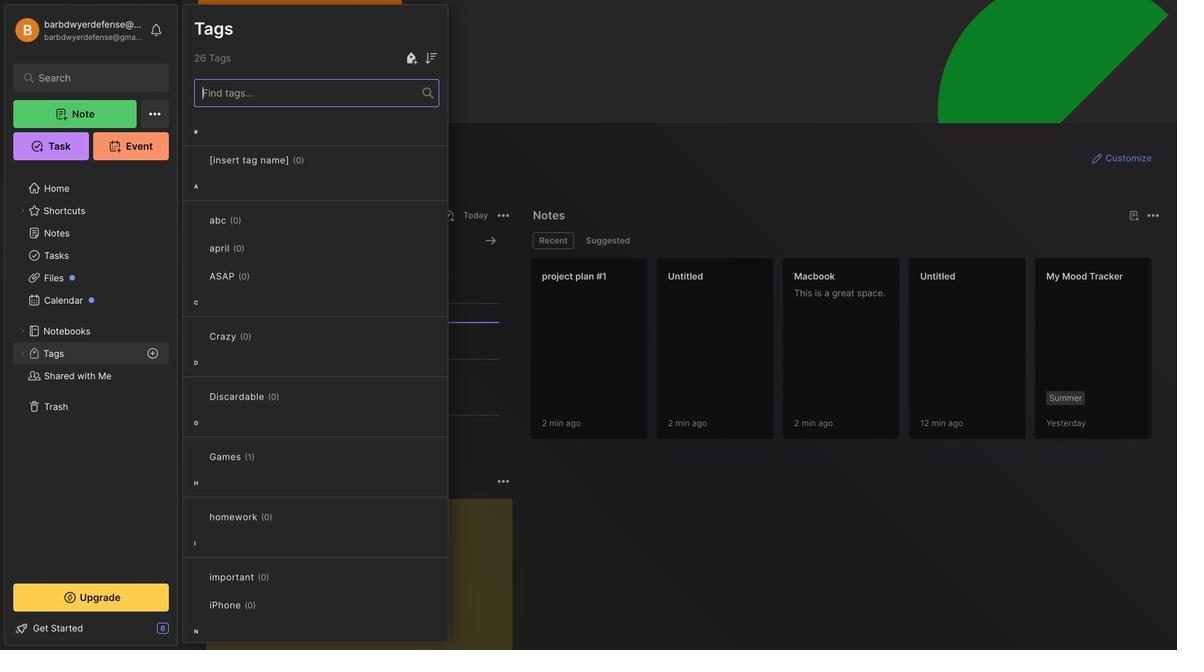 Task type: locate. For each thing, give the bounding box(es) containing it.
tab
[[533, 233, 574, 249], [580, 233, 636, 249]]

1 horizontal spatial tab
[[580, 233, 636, 249]]

tree
[[5, 169, 177, 572]]

none search field inside main element
[[39, 69, 150, 86]]

Search text field
[[39, 71, 150, 85]]

Sort field
[[423, 50, 439, 67]]

Start writing… text field
[[217, 500, 512, 651]]

0 horizontal spatial tab
[[533, 233, 574, 249]]

create new tag image
[[403, 50, 420, 67]]

1 horizontal spatial row group
[[530, 258, 1177, 448]]

Tag actions field
[[304, 153, 327, 167], [245, 242, 267, 256], [250, 270, 272, 284], [255, 451, 277, 465], [272, 511, 295, 525], [256, 599, 278, 613]]

1 horizontal spatial tag actions image
[[304, 155, 327, 166]]

tree inside main element
[[5, 169, 177, 572]]

tag actions image
[[304, 155, 327, 166], [256, 600, 278, 612]]

main element
[[0, 0, 182, 651]]

0 vertical spatial tag actions image
[[304, 155, 327, 166]]

tag actions image
[[245, 243, 267, 254], [250, 271, 272, 282], [255, 452, 277, 463], [272, 512, 295, 523]]

tab list
[[533, 233, 1158, 249]]

1 vertical spatial tag actions image
[[256, 600, 278, 612]]

Help and Learning task checklist field
[[5, 618, 177, 640]]

row group
[[183, 118, 448, 651], [530, 258, 1177, 448]]

sort options image
[[423, 50, 439, 67]]

None search field
[[39, 69, 150, 86]]

1 tab from the left
[[533, 233, 574, 249]]



Task type: vqa. For each thing, say whether or not it's contained in the screenshot.
Dropdown List menu
no



Task type: describe. For each thing, give the bounding box(es) containing it.
expand tags image
[[18, 350, 27, 358]]

0 horizontal spatial tag actions image
[[256, 600, 278, 612]]

click to collapse image
[[177, 625, 187, 642]]

new task image
[[441, 209, 455, 223]]

Account field
[[13, 16, 143, 44]]

expand notebooks image
[[18, 327, 27, 336]]

Find tags… text field
[[195, 84, 423, 103]]

0 horizontal spatial row group
[[183, 118, 448, 651]]

2 tab from the left
[[580, 233, 636, 249]]



